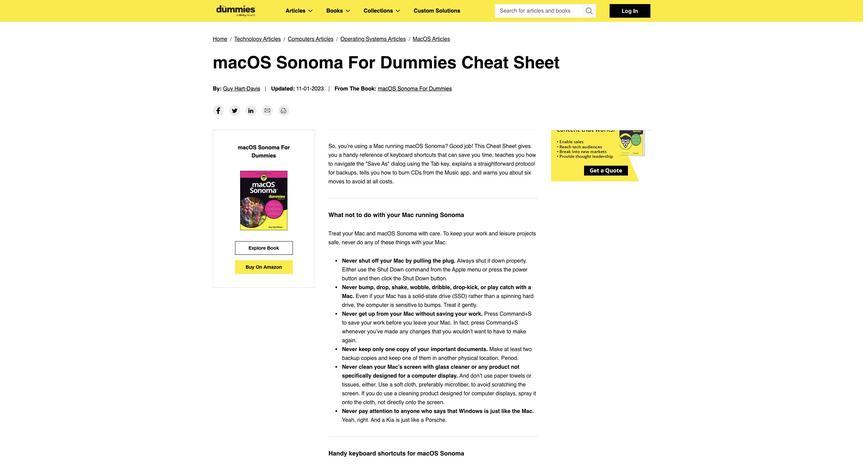 Task type: vqa. For each thing, say whether or not it's contained in the screenshot.
Never inside the 'Never pay attention to anyone who says that Windows is just like the Mac. Yeah, right. And a Kia is just like a Porsche.'
yes



Task type: locate. For each thing, give the bounding box(es) containing it.
2 vertical spatial keep
[[389, 355, 401, 361]]

backup
[[342, 355, 360, 361]]

and inside never pay attention to anyone who says that windows is just like the mac. yeah, right. and a kia is just like a porsche.
[[371, 417, 381, 423]]

computer up 'up'
[[366, 302, 389, 308]]

never bump, drop, shake, wobble, dribble, drop-kick, or play catch with a mac.
[[342, 285, 531, 300]]

articles for computers articles
[[316, 36, 334, 42]]

use inside always shut it down properly. either use the shut down command from the apple menu or press the power button and then click the shut down button.
[[358, 267, 367, 273]]

the up tells
[[357, 161, 364, 167]]

sonoma?
[[425, 143, 448, 149]]

things
[[396, 240, 410, 246]]

1 horizontal spatial computer
[[412, 373, 437, 379]]

you down straightforward
[[499, 170, 508, 176]]

sonoma inside macos sonoma for dummies
[[258, 145, 280, 151]]

to up whenever
[[342, 320, 347, 326]]

articles for macos articles
[[433, 36, 450, 42]]

never down the drive,
[[342, 311, 357, 317]]

to right what
[[357, 211, 362, 219]]

designed up use
[[373, 373, 397, 379]]

running up care.
[[416, 211, 439, 219]]

1 vertical spatial like
[[411, 417, 420, 423]]

logo image
[[213, 5, 259, 17]]

paper
[[494, 373, 508, 379]]

2 vertical spatial not
[[378, 400, 386, 406]]

open book categories image
[[346, 10, 350, 12]]

kia
[[387, 417, 394, 423]]

a left soft
[[390, 382, 393, 388]]

0 vertical spatial down
[[390, 267, 404, 273]]

0 vertical spatial keep
[[451, 231, 462, 237]]

of down never keep only one copy of your important documents.
[[413, 355, 418, 361]]

shortcuts inside so, you're using a mac running macos sonoma? good job! this cheat sheet gives you a handy reference of keyboard shortcuts that can save you time, teaches you how to navigate the "save as" dialog using the tab key, explains a straightforward protocol for backups, tells you how to burn cds from the music app, and warns you about six moves to avoid at all costs.
[[414, 152, 436, 158]]

1 horizontal spatial press
[[489, 267, 502, 273]]

changes
[[410, 329, 431, 335]]

do down use
[[376, 391, 383, 397]]

shut inside always shut it down properly. either use the shut down command from the apple menu or press the power button and then click the shut down button.
[[476, 258, 486, 264]]

0 horizontal spatial is
[[390, 302, 394, 308]]

0 vertical spatial any
[[365, 240, 373, 246]]

press up 'want'
[[472, 320, 485, 326]]

your up these
[[387, 211, 400, 219]]

like down anyone
[[411, 417, 420, 423]]

of inside treat your mac and macos sonoma with care. to keep your work and leisure projects safe, never do any of these things with your mac:
[[375, 240, 380, 246]]

and down only
[[379, 355, 388, 361]]

1 vertical spatial one
[[403, 355, 412, 361]]

1 horizontal spatial it
[[488, 258, 491, 264]]

0 horizontal spatial keyboard
[[349, 450, 376, 457]]

0 horizontal spatial how
[[381, 170, 391, 176]]

it inside and don't use paper towels or tissues, either. use a soft cloth, preferably microfiber, to avoid scratching the screen. if you do use a cleaning product designed for computer displays, spray it onto the cloth, not directly onto the screen.
[[534, 391, 536, 397]]

a up hard
[[528, 285, 531, 291]]

0 horizontal spatial designed
[[373, 373, 397, 379]]

any for of
[[365, 240, 373, 246]]

2 never from the top
[[342, 285, 357, 291]]

1 horizontal spatial is
[[396, 417, 400, 423]]

navigate
[[335, 161, 355, 167]]

save up the "explains"
[[459, 152, 470, 158]]

at up period.
[[504, 347, 509, 353]]

0 vertical spatial at
[[367, 179, 371, 185]]

drop,
[[377, 285, 390, 291]]

shut up the shake,
[[403, 276, 414, 282]]

the down spray
[[512, 408, 520, 415]]

0 horizontal spatial product
[[421, 391, 439, 397]]

0 vertical spatial dummies
[[380, 52, 457, 72]]

copies
[[361, 355, 377, 361]]

plug.
[[443, 258, 456, 264]]

1 never from the top
[[342, 258, 357, 264]]

updated: 11-01-2023
[[271, 86, 324, 92]]

0 vertical spatial mac.
[[342, 293, 354, 300]]

1 vertical spatial avoid
[[478, 382, 491, 388]]

kick,
[[467, 285, 479, 291]]

1 horizontal spatial in
[[634, 7, 638, 14]]

sensitive
[[396, 302, 417, 308]]

mac. inside the never bump, drop, shake, wobble, dribble, drop-kick, or play catch with a mac.
[[342, 293, 354, 300]]

advertisement region
[[551, 96, 654, 181]]

computer
[[366, 302, 389, 308], [412, 373, 437, 379], [472, 391, 495, 397]]

2 vertical spatial it
[[534, 391, 536, 397]]

1 horizontal spatial product
[[489, 364, 510, 370]]

mac left has
[[386, 293, 396, 300]]

a right than
[[497, 293, 500, 300]]

command
[[406, 267, 429, 273]]

1 horizontal spatial shut
[[403, 276, 414, 282]]

2 vertical spatial do
[[376, 391, 383, 397]]

app,
[[461, 170, 471, 176]]

cheat inside so, you're using a mac running macos sonoma? good job! this cheat sheet gives you a handy reference of keyboard shortcuts that can save you time, teaches you how to navigate the "save as" dialog using the tab key, explains a straightforward protocol for backups, tells you how to burn cds from the music app, and warns you about six moves to avoid at all costs.
[[487, 143, 501, 149]]

6 never from the top
[[342, 408, 357, 415]]

clean
[[359, 364, 373, 370]]

2 vertical spatial that
[[448, 408, 458, 415]]

4 never from the top
[[342, 347, 357, 353]]

that right changes
[[432, 329, 441, 335]]

to right the have
[[507, 329, 512, 335]]

1 vertical spatial press
[[472, 320, 485, 326]]

0 vertical spatial it
[[488, 258, 491, 264]]

computer inside never clean your mac's screen with glass cleaner or any product not specifically designed for a computer display.
[[412, 373, 437, 379]]

safe,
[[329, 240, 340, 246]]

using up reference
[[355, 143, 368, 149]]

1 horizontal spatial save
[[459, 152, 470, 158]]

davis
[[247, 86, 260, 92]]

for for macos sonoma for dummies cheat sheet
[[348, 52, 376, 72]]

mac. down saving
[[440, 320, 452, 326]]

from up button. at the bottom
[[431, 267, 442, 273]]

a right has
[[408, 293, 411, 300]]

them
[[419, 355, 431, 361]]

specifically
[[342, 373, 372, 379]]

0 horizontal spatial in
[[454, 320, 458, 326]]

with inside the never bump, drop, shake, wobble, dribble, drop-kick, or play catch with a mac.
[[516, 285, 527, 291]]

5 never from the top
[[342, 364, 357, 370]]

and don't use paper towels or tissues, either. use a soft cloth, preferably microfiber, to avoid scratching the screen. if you do use a cleaning product designed for computer displays, spray it onto the cloth, not directly onto the screen.
[[342, 373, 536, 406]]

0 horizontal spatial at
[[367, 179, 371, 185]]

or inside always shut it down properly. either use the shut down command from the apple menu or press the power button and then click the shut down button.
[[483, 267, 488, 273]]

not inside and don't use paper towels or tissues, either. use a soft cloth, preferably microfiber, to avoid scratching the screen. if you do use a cleaning product designed for computer displays, spray it onto the cloth, not directly onto the screen.
[[378, 400, 386, 406]]

2 horizontal spatial mac.
[[522, 408, 534, 415]]

catch
[[500, 285, 514, 291]]

for for macos sonoma for dummies
[[281, 145, 290, 151]]

the left tab
[[422, 161, 429, 167]]

make
[[513, 329, 526, 335]]

and inside always shut it down properly. either use the shut down command from the apple menu or press the power button and then click the shut down button.
[[359, 276, 368, 282]]

never for never shut off your mac by pulling the plug.
[[342, 258, 357, 264]]

do right what
[[364, 211, 372, 219]]

open collections list image
[[396, 10, 400, 12]]

and down cleaner
[[460, 373, 469, 379]]

mac up "never"
[[355, 231, 365, 237]]

whenever
[[342, 329, 366, 335]]

macos
[[213, 52, 272, 72], [378, 86, 396, 92], [405, 143, 423, 149], [238, 145, 257, 151], [377, 231, 395, 237], [418, 450, 439, 457]]

cleaning
[[399, 391, 419, 397]]

keep inside treat your mac and macos sonoma with care. to keep your work and leisure projects safe, never do any of these things with your mac:
[[451, 231, 462, 237]]

your right if
[[374, 293, 385, 300]]

shortcuts up tab
[[414, 152, 436, 158]]

from right 'up'
[[377, 311, 389, 317]]

0 horizontal spatial screen.
[[342, 391, 360, 397]]

with down them
[[423, 364, 434, 370]]

command+s up 'make'
[[500, 311, 532, 317]]

1 horizontal spatial not
[[378, 400, 386, 406]]

0 vertical spatial running
[[386, 143, 404, 149]]

never keep only one copy of your important documents.
[[342, 347, 490, 353]]

just down displays,
[[490, 408, 500, 415]]

down down never shut off your mac by pulling the plug.
[[390, 267, 404, 273]]

3 never from the top
[[342, 311, 357, 317]]

state
[[426, 293, 438, 300]]

for
[[348, 52, 376, 72], [420, 86, 428, 92], [281, 145, 290, 151]]

to down directly
[[394, 408, 399, 415]]

1 vertical spatial cloth,
[[363, 400, 376, 406]]

by: guy hart-davis
[[213, 86, 260, 92]]

never up either on the left of the page
[[342, 258, 357, 264]]

never for never bump, drop, shake, wobble, dribble, drop-kick, or play catch with a mac.
[[342, 285, 357, 291]]

teaches
[[495, 152, 515, 158]]

care.
[[430, 231, 442, 237]]

you've
[[367, 329, 383, 335]]

1 vertical spatial shut
[[403, 276, 414, 282]]

shut
[[359, 258, 370, 264], [476, 258, 486, 264]]

in inside press command+s to save your work before you leave your mac. in fact, press command+s whenever you've made any changes that you wouldn't want to have to make again.
[[454, 320, 458, 326]]

mac. up the drive,
[[342, 293, 354, 300]]

2 vertical spatial from
[[377, 311, 389, 317]]

screen
[[404, 364, 422, 370]]

like down displays,
[[502, 408, 511, 415]]

never inside never clean your mac's screen with glass cleaner or any product not specifically designed for a computer display.
[[342, 364, 357, 370]]

0 vertical spatial work
[[476, 231, 488, 237]]

never down backup
[[342, 364, 357, 370]]

cloth, up cleaning
[[405, 382, 418, 388]]

one down copy
[[403, 355, 412, 361]]

not inside never clean your mac's screen with glass cleaner or any product not specifically designed for a computer display.
[[511, 364, 520, 370]]

1 horizontal spatial avoid
[[478, 382, 491, 388]]

1 vertical spatial in
[[454, 320, 458, 326]]

1 horizontal spatial keyboard
[[390, 152, 413, 158]]

press command+s to save your work before you leave your mac. in fact, press command+s whenever you've made any changes that you wouldn't want to have to make again.
[[342, 311, 532, 344]]

sheet
[[514, 52, 560, 72], [503, 143, 517, 149]]

0 horizontal spatial keep
[[359, 347, 371, 353]]

2 horizontal spatial it
[[534, 391, 536, 397]]

in
[[634, 7, 638, 14], [454, 320, 458, 326]]

the left power
[[504, 267, 511, 273]]

it left down
[[488, 258, 491, 264]]

0 vertical spatial just
[[490, 408, 500, 415]]

not up attention
[[378, 400, 386, 406]]

of
[[384, 152, 389, 158], [375, 240, 380, 246], [411, 347, 416, 353], [413, 355, 418, 361]]

button
[[342, 276, 357, 282]]

handy
[[343, 152, 358, 158]]

work.
[[469, 311, 483, 317]]

never inside never pay attention to anyone who says that windows is just like the mac. yeah, right. and a kia is just like a porsche.
[[342, 408, 357, 415]]

mac down sensitive
[[404, 311, 414, 317]]

articles right 'macos'
[[433, 36, 450, 42]]

windows
[[459, 408, 483, 415]]

never get up from your mac without saving your work.
[[342, 311, 483, 317]]

books
[[327, 8, 343, 14]]

1 horizontal spatial screen.
[[427, 400, 445, 406]]

0 horizontal spatial onto
[[342, 400, 353, 406]]

1 horizontal spatial at
[[504, 347, 509, 353]]

articles right technology
[[263, 36, 281, 42]]

tab
[[431, 161, 440, 167]]

1 vertical spatial is
[[484, 408, 489, 415]]

work inside press command+s to save your work before you leave your mac. in fact, press command+s whenever you've made any changes that you wouldn't want to have to make again.
[[373, 320, 385, 326]]

mac left by
[[394, 258, 404, 264]]

0 vertical spatial shortcuts
[[414, 152, 436, 158]]

make
[[490, 347, 503, 353]]

dummies inside macos sonoma for dummies
[[252, 153, 276, 159]]

2 vertical spatial dummies
[[252, 153, 276, 159]]

even
[[356, 293, 368, 300]]

always shut it down properly. either use the shut down command from the apple menu or press the power button and then click the shut down button.
[[342, 258, 528, 282]]

2 horizontal spatial computer
[[472, 391, 495, 397]]

than
[[485, 293, 495, 300]]

0 horizontal spatial work
[[373, 320, 385, 326]]

is right windows
[[484, 408, 489, 415]]

0 vertical spatial keyboard
[[390, 152, 413, 158]]

1 horizontal spatial keep
[[389, 355, 401, 361]]

2 horizontal spatial is
[[484, 408, 489, 415]]

any up don't
[[479, 364, 488, 370]]

treat up safe,
[[329, 231, 341, 237]]

bump,
[[359, 285, 375, 291]]

1 horizontal spatial one
[[403, 355, 412, 361]]

open article categories image
[[308, 10, 313, 12]]

1 vertical spatial computer
[[412, 373, 437, 379]]

with up hard
[[516, 285, 527, 291]]

never for never clean your mac's screen with glass cleaner or any product not specifically designed for a computer display.
[[342, 364, 357, 370]]

and inside and don't use paper towels or tissues, either. use a soft cloth, preferably microfiber, to avoid scratching the screen. if you do use a cleaning product designed for computer displays, spray it onto the cloth, not directly onto the screen.
[[460, 373, 469, 379]]

work inside treat your mac and macos sonoma with care. to keep your work and leisure projects safe, never do any of these things with your mac:
[[476, 231, 488, 237]]

the up then at the bottom of the page
[[368, 267, 376, 273]]

your
[[387, 211, 400, 219], [343, 231, 353, 237], [464, 231, 475, 237], [423, 240, 434, 246], [380, 258, 392, 264], [374, 293, 385, 300], [390, 311, 402, 317], [455, 311, 467, 317], [361, 320, 372, 326], [428, 320, 439, 326], [418, 347, 429, 353], [374, 364, 386, 370]]

book:
[[361, 86, 377, 92]]

always
[[457, 258, 474, 264]]

a up directly
[[394, 391, 397, 397]]

any inside never clean your mac's screen with glass cleaner or any product not specifically designed for a computer display.
[[479, 364, 488, 370]]

2 horizontal spatial for
[[420, 86, 428, 92]]

buy on amazon link
[[235, 260, 293, 274]]

1 horizontal spatial how
[[526, 152, 536, 158]]

0 horizontal spatial cloth,
[[363, 400, 376, 406]]

never for never get up from your mac without saving your work.
[[342, 311, 357, 317]]

0 vertical spatial product
[[489, 364, 510, 370]]

about
[[510, 170, 523, 176]]

running
[[386, 143, 404, 149], [416, 211, 439, 219]]

right.
[[358, 417, 370, 423]]

macos sonoma for dummies
[[238, 145, 290, 159]]

off
[[372, 258, 379, 264]]

1 horizontal spatial designed
[[440, 391, 462, 397]]

2 shut from the left
[[476, 258, 486, 264]]

is right kia
[[396, 417, 400, 423]]

1 horizontal spatial any
[[400, 329, 409, 335]]

just down anyone
[[401, 417, 410, 423]]

and inside make at least two backup copies and keep one of them in another physical location. period.
[[379, 355, 388, 361]]

like
[[502, 408, 511, 415], [411, 417, 420, 423]]

for inside never clean your mac's screen with glass cleaner or any product not specifically designed for a computer display.
[[399, 373, 406, 379]]

burn
[[399, 170, 410, 176]]

keep right to
[[451, 231, 462, 237]]

at inside so, you're using a mac running macos sonoma? good job! this cheat sheet gives you a handy reference of keyboard shortcuts that can save you time, teaches you how to navigate the "save as" dialog using the tab key, explains a straightforward protocol for backups, tells you how to burn cds from the music app, and warns you about six moves to avoid at all costs.
[[367, 179, 371, 185]]

any inside press command+s to save your work before you leave your mac. in fact, press command+s whenever you've made any changes that you wouldn't want to have to make again.
[[400, 329, 409, 335]]

macos inside treat your mac and macos sonoma with care. to keep your work and leisure projects safe, never do any of these things with your mac:
[[377, 231, 395, 237]]

1 vertical spatial use
[[484, 373, 493, 379]]

1 horizontal spatial work
[[476, 231, 488, 237]]

your inside never clean your mac's screen with glass cleaner or any product not specifically designed for a computer display.
[[374, 364, 386, 370]]

and left leisure
[[489, 231, 498, 237]]

0 horizontal spatial running
[[386, 143, 404, 149]]

press down down
[[489, 267, 502, 273]]

the inside even if your mac has a solid-state drive (ssd) rather than a spinning hard drive, the computer is sensitive to bumps. treat it gently.
[[357, 302, 365, 308]]

that right says
[[448, 408, 458, 415]]

leave
[[414, 320, 427, 326]]

2 horizontal spatial any
[[479, 364, 488, 370]]

0 horizontal spatial one
[[386, 347, 395, 353]]

articles left open article categories icon
[[286, 8, 306, 14]]

your right off
[[380, 258, 392, 264]]

and down attention
[[371, 417, 381, 423]]

sonoma inside treat your mac and macos sonoma with care. to keep your work and leisure projects safe, never do any of these things with your mac:
[[397, 231, 417, 237]]

product
[[489, 364, 510, 370], [421, 391, 439, 397]]

tab list
[[551, 130, 654, 130]]

explains
[[452, 161, 472, 167]]

it inside always shut it down properly. either use the shut down command from the apple menu or press the power button and then click the shut down button.
[[488, 258, 491, 264]]

0 vertical spatial avoid
[[352, 179, 365, 185]]

what not to do with your mac running sonoma
[[329, 211, 464, 219]]

running inside so, you're using a mac running macos sonoma? good job! this cheat sheet gives you a handy reference of keyboard shortcuts that can save you time, teaches you how to navigate the "save as" dialog using the tab key, explains a straightforward protocol for backups, tells you how to burn cds from the music app, and warns you about six moves to avoid at all costs.
[[386, 143, 404, 149]]

shortcuts down kia
[[378, 450, 406, 457]]

1 vertical spatial it
[[458, 302, 461, 308]]

mac. inside never pay attention to anyone who says that windows is just like the mac. yeah, right. and a kia is just like a porsche.
[[522, 408, 534, 415]]

any for changes
[[400, 329, 409, 335]]

of inside make at least two backup copies and keep one of them in another physical location. period.
[[413, 355, 418, 361]]

and up off
[[367, 231, 376, 237]]

shut up click
[[377, 267, 389, 273]]

macos inside so, you're using a mac running macos sonoma? good job! this cheat sheet gives you a handy reference of keyboard shortcuts that can save you time, teaches you how to navigate the "save as" dialog using the tab key, explains a straightforward protocol for backups, tells you how to burn cds from the music app, and warns you about six moves to avoid at all costs.
[[405, 143, 423, 149]]

the down tab
[[436, 170, 443, 176]]

0 vertical spatial use
[[358, 267, 367, 273]]

1 horizontal spatial use
[[384, 391, 393, 397]]

work up you've
[[373, 320, 385, 326]]

and
[[473, 170, 482, 176], [367, 231, 376, 237], [489, 231, 498, 237], [359, 276, 368, 282], [379, 355, 388, 361]]

computer down don't
[[472, 391, 495, 397]]

0 horizontal spatial it
[[458, 302, 461, 308]]

time,
[[482, 152, 494, 158]]

shut up menu
[[476, 258, 486, 264]]

you up all
[[371, 170, 380, 176]]

mac inside so, you're using a mac running macos sonoma? good job! this cheat sheet gives you a handy reference of keyboard shortcuts that can save you time, teaches you how to navigate the "save as" dialog using the tab key, explains a straightforward protocol for backups, tells you how to burn cds from the music app, and warns you about six moves to avoid at all costs.
[[374, 143, 384, 149]]

1 vertical spatial product
[[421, 391, 439, 397]]

on
[[256, 264, 262, 270]]

0 horizontal spatial using
[[355, 143, 368, 149]]

1 horizontal spatial shortcuts
[[414, 152, 436, 158]]

1 vertical spatial save
[[348, 320, 360, 326]]

0 horizontal spatial computer
[[366, 302, 389, 308]]

save inside so, you're using a mac running macos sonoma? good job! this cheat sheet gives you a handy reference of keyboard shortcuts that can save you time, teaches you how to navigate the "save as" dialog using the tab key, explains a straightforward protocol for backups, tells you how to burn cds from the music app, and warns you about six moves to avoid at all costs.
[[459, 152, 470, 158]]

if
[[362, 391, 365, 397]]

0 vertical spatial not
[[345, 211, 355, 219]]

your right to
[[464, 231, 475, 237]]

cookie consent banner dialog
[[0, 440, 864, 464]]

press inside press command+s to save your work before you leave your mac. in fact, press command+s whenever you've made any changes that you wouldn't want to have to make again.
[[472, 320, 485, 326]]

cleaner
[[451, 364, 470, 370]]

and inside so, you're using a mac running macos sonoma? good job! this cheat sheet gives you a handy reference of keyboard shortcuts that can save you time, teaches you how to navigate the "save as" dialog using the tab key, explains a straightforward protocol for backups, tells you how to burn cds from the music app, and warns you about six moves to avoid at all costs.
[[473, 170, 482, 176]]

the up the shake,
[[394, 276, 401, 282]]

0 vertical spatial one
[[386, 347, 395, 353]]

1 horizontal spatial shut
[[476, 258, 486, 264]]

designed inside never clean your mac's screen with glass cleaner or any product not specifically designed for a computer display.
[[373, 373, 397, 379]]

with inside never clean your mac's screen with glass cleaner or any product not specifically designed for a computer display.
[[423, 364, 434, 370]]

group
[[495, 4, 596, 18]]

0 horizontal spatial any
[[365, 240, 373, 246]]

0 vertical spatial command+s
[[500, 311, 532, 317]]

that inside press command+s to save your work before you leave your mac. in fact, press command+s whenever you've made any changes that you wouldn't want to have to make again.
[[432, 329, 441, 335]]

mac up reference
[[374, 143, 384, 149]]

how up costs.
[[381, 170, 391, 176]]

dummies for macos sonoma for dummies
[[252, 153, 276, 159]]

from
[[335, 86, 348, 92]]

2 vertical spatial any
[[479, 364, 488, 370]]

product inside never clean your mac's screen with glass cleaner or any product not specifically designed for a computer display.
[[489, 364, 510, 370]]

for inside macos sonoma for dummies
[[281, 145, 290, 151]]

2 horizontal spatial use
[[484, 373, 493, 379]]

do right "never"
[[357, 240, 363, 246]]

1 vertical spatial keep
[[359, 347, 371, 353]]

articles right the computers at the left of the page
[[316, 36, 334, 42]]

any inside treat your mac and macos sonoma with care. to keep your work and leisure projects safe, never do any of these things with your mac:
[[365, 240, 373, 246]]

use
[[358, 267, 367, 273], [484, 373, 493, 379], [384, 391, 393, 397]]

1 vertical spatial that
[[432, 329, 441, 335]]

sonoma
[[276, 52, 343, 72], [398, 86, 418, 92], [258, 145, 280, 151], [440, 211, 464, 219], [397, 231, 417, 237], [440, 450, 464, 457]]

save
[[459, 152, 470, 158], [348, 320, 360, 326]]

never inside the never bump, drop, shake, wobble, dribble, drop-kick, or play catch with a mac.
[[342, 285, 357, 291]]

press inside always shut it down properly. either use the shut down command from the apple menu or press the power button and then click the shut down button.
[[489, 267, 502, 273]]

keyboard inside so, you're using a mac running macos sonoma? good job! this cheat sheet gives you a handy reference of keyboard shortcuts that can save you time, teaches you how to navigate the "save as" dialog using the tab key, explains a straightforward protocol for backups, tells you how to burn cds from the music app, and warns you about six moves to avoid at all costs.
[[390, 152, 413, 158]]

you down gives
[[516, 152, 525, 158]]

0 horizontal spatial down
[[390, 267, 404, 273]]

for inside so, you're using a mac running macos sonoma? good job! this cheat sheet gives you a handy reference of keyboard shortcuts that can save you time, teaches you how to navigate the "save as" dialog using the tab key, explains a straightforward protocol for backups, tells you how to burn cds from the music app, and warns you about six moves to avoid at all costs.
[[329, 170, 335, 176]]

1 vertical spatial treat
[[444, 302, 456, 308]]

keyboard up dialog
[[390, 152, 413, 158]]

in left the fact,
[[454, 320, 458, 326]]

mac up things
[[402, 211, 414, 219]]

a left kia
[[382, 417, 385, 423]]

1 shut from the left
[[359, 258, 370, 264]]

apple
[[452, 267, 466, 273]]

keep up the copies
[[359, 347, 371, 353]]

down
[[390, 267, 404, 273], [416, 276, 429, 282]]

one right only
[[386, 347, 395, 353]]



Task type: describe. For each thing, give the bounding box(es) containing it.
to inside and don't use paper towels or tissues, either. use a soft cloth, preferably microfiber, to avoid scratching the screen. if you do use a cleaning product designed for computer displays, spray it onto the cloth, not directly onto the screen.
[[472, 382, 476, 388]]

log in link
[[610, 4, 651, 18]]

from inside always shut it down properly. either use the shut down command from the apple menu or press the power button and then click the shut down button.
[[431, 267, 442, 273]]

your up the fact,
[[455, 311, 467, 317]]

you inside and don't use paper towels or tissues, either. use a soft cloth, preferably microfiber, to avoid scratching the screen. if you do use a cleaning product designed for computer displays, spray it onto the cloth, not directly onto the screen.
[[366, 391, 375, 397]]

save inside press command+s to save your work before you leave your mac. in fact, press command+s whenever you've made any changes that you wouldn't want to have to make again.
[[348, 320, 360, 326]]

in inside 'link'
[[634, 7, 638, 14]]

your down the get
[[361, 320, 372, 326]]

by:
[[213, 86, 222, 92]]

don't
[[471, 373, 483, 379]]

macos articles
[[413, 36, 450, 42]]

treat inside even if your mac has a solid-state drive (ssd) rather than a spinning hard drive, the computer is sensitive to bumps. treat it gently.
[[444, 302, 456, 308]]

you left wouldn't
[[443, 329, 452, 335]]

with up these
[[373, 211, 385, 219]]

0 horizontal spatial just
[[401, 417, 410, 423]]

log
[[622, 7, 632, 14]]

with right things
[[412, 240, 422, 246]]

you down 'never get up from your mac without saving your work.'
[[403, 320, 412, 326]]

keep inside make at least two backup copies and keep one of them in another physical location. period.
[[389, 355, 401, 361]]

handy
[[329, 450, 347, 457]]

pulling
[[414, 258, 432, 264]]

the down if
[[354, 400, 362, 406]]

button.
[[431, 276, 448, 282]]

of inside so, you're using a mac running macos sonoma? good job! this cheat sheet gives you a handy reference of keyboard shortcuts that can save you time, teaches you how to navigate the "save as" dialog using the tab key, explains a straightforward protocol for backups, tells you how to burn cds from the music app, and warns you about six moves to avoid at all costs.
[[384, 152, 389, 158]]

1 vertical spatial down
[[416, 276, 429, 282]]

saving
[[437, 311, 454, 317]]

custom
[[414, 8, 434, 14]]

shake,
[[392, 285, 409, 291]]

cds
[[411, 170, 422, 176]]

to right 'want'
[[488, 329, 492, 335]]

never pay attention to anyone who says that windows is just like the mac. yeah, right. and a kia is just like a porsche.
[[342, 408, 534, 423]]

mac inside treat your mac and macos sonoma with care. to keep your work and leisure projects safe, never do any of these things with your mac:
[[355, 231, 365, 237]]

want
[[475, 329, 486, 335]]

at inside make at least two backup copies and keep one of them in another physical location. period.
[[504, 347, 509, 353]]

a down who
[[421, 417, 424, 423]]

dribble,
[[432, 285, 452, 291]]

a up reference
[[369, 143, 372, 149]]

you down this
[[472, 152, 481, 158]]

2 vertical spatial is
[[396, 417, 400, 423]]

spray
[[519, 391, 532, 397]]

use
[[379, 382, 388, 388]]

one inside make at least two backup copies and keep one of them in another physical location. period.
[[403, 355, 412, 361]]

wouldn't
[[453, 329, 473, 335]]

solid-
[[413, 293, 426, 300]]

who
[[422, 408, 432, 415]]

0 vertical spatial cheat
[[462, 52, 509, 72]]

"save
[[366, 161, 380, 167]]

shut for never
[[359, 258, 370, 264]]

to left burn
[[393, 170, 397, 176]]

1 vertical spatial keyboard
[[349, 450, 376, 457]]

your up before
[[390, 311, 402, 317]]

do inside treat your mac and macos sonoma with care. to keep your work and leisure projects safe, never do any of these things with your mac:
[[357, 240, 363, 246]]

sheet inside so, you're using a mac running macos sonoma? good job! this cheat sheet gives you a handy reference of keyboard shortcuts that can save you time, teaches you how to navigate the "save as" dialog using the tab key, explains a straightforward protocol for backups, tells you how to burn cds from the music app, and warns you about six moves to avoid at all costs.
[[503, 143, 517, 149]]

have
[[494, 329, 505, 335]]

up
[[369, 311, 375, 317]]

down
[[492, 258, 505, 264]]

1 horizontal spatial using
[[407, 161, 420, 167]]

six
[[525, 170, 531, 176]]

articles right systems
[[388, 36, 406, 42]]

guy
[[223, 86, 233, 92]]

power
[[513, 267, 528, 273]]

good
[[450, 143, 463, 149]]

a up navigate
[[339, 152, 342, 158]]

1 onto from the left
[[342, 400, 353, 406]]

explore book link
[[235, 241, 293, 255]]

copy
[[397, 347, 409, 353]]

to inside even if your mac has a solid-state drive (ssd) rather than a spinning hard drive, the computer is sensitive to bumps. treat it gently.
[[419, 302, 423, 308]]

microfiber,
[[445, 382, 470, 388]]

(ssd)
[[452, 293, 467, 300]]

operating systems articles
[[341, 36, 406, 42]]

directly
[[387, 400, 404, 406]]

you're
[[338, 143, 353, 149]]

a inside never clean your mac's screen with glass cleaner or any product not specifically designed for a computer display.
[[407, 373, 410, 379]]

even if your mac has a solid-state drive (ssd) rather than a spinning hard drive, the computer is sensitive to bumps. treat it gently.
[[342, 293, 534, 308]]

mac. for attention
[[522, 408, 534, 415]]

it inside even if your mac has a solid-state drive (ssd) rather than a spinning hard drive, the computer is sensitive to bumps. treat it gently.
[[458, 302, 461, 308]]

drive
[[439, 293, 451, 300]]

dummies for macos sonoma for dummies cheat sheet
[[380, 52, 457, 72]]

treat inside treat your mac and macos sonoma with care. to keep your work and leisure projects safe, never do any of these things with your mac:
[[329, 231, 341, 237]]

glass
[[436, 364, 450, 370]]

11-
[[296, 86, 304, 92]]

with left care.
[[419, 231, 428, 237]]

home
[[213, 36, 227, 42]]

1 vertical spatial screen.
[[427, 400, 445, 406]]

key,
[[441, 161, 451, 167]]

designed inside and don't use paper towels or tissues, either. use a soft cloth, preferably microfiber, to avoid scratching the screen. if you do use a cleaning product designed for computer displays, spray it onto the cloth, not directly onto the screen.
[[440, 391, 462, 397]]

mac:
[[435, 240, 447, 246]]

the up spray
[[518, 382, 526, 388]]

a right the "explains"
[[474, 161, 477, 167]]

from inside so, you're using a mac running macos sonoma? good job! this cheat sheet gives you a handy reference of keyboard shortcuts that can save you time, teaches you how to navigate the "save as" dialog using the tab key, explains a straightforward protocol for backups, tells you how to burn cds from the music app, and warns you about six moves to avoid at all costs.
[[423, 170, 434, 176]]

that inside so, you're using a mac running macos sonoma? good job! this cheat sheet gives you a handy reference of keyboard shortcuts that can save you time, teaches you how to navigate the "save as" dialog using the tab key, explains a straightforward protocol for backups, tells you how to burn cds from the music app, and warns you about six moves to avoid at all costs.
[[438, 152, 447, 158]]

amazon
[[264, 264, 282, 270]]

computers articles
[[288, 36, 334, 42]]

your inside even if your mac has a solid-state drive (ssd) rather than a spinning hard drive, the computer is sensitive to bumps. treat it gently.
[[374, 293, 385, 300]]

the inside never pay attention to anyone who says that windows is just like the mac. yeah, right. and a kia is just like a porsche.
[[512, 408, 520, 415]]

to inside never pay attention to anyone who says that windows is just like the mac. yeah, right. and a kia is just like a porsche.
[[394, 408, 399, 415]]

01-
[[304, 86, 312, 92]]

that inside never pay attention to anyone who says that windows is just like the mac. yeah, right. and a kia is just like a porsche.
[[448, 408, 458, 415]]

is inside even if your mac has a solid-state drive (ssd) rather than a spinning hard drive, the computer is sensitive to bumps. treat it gently.
[[390, 302, 394, 308]]

collections
[[364, 8, 393, 14]]

computers
[[288, 36, 315, 42]]

make at least two backup copies and keep one of them in another physical location. period.
[[342, 347, 532, 361]]

of right copy
[[411, 347, 416, 353]]

the down plug.
[[443, 267, 451, 273]]

spinning
[[501, 293, 521, 300]]

2023
[[312, 86, 324, 92]]

the left plug.
[[433, 258, 441, 264]]

or inside never clean your mac's screen with glass cleaner or any product not specifically designed for a computer display.
[[472, 364, 477, 370]]

so,
[[329, 143, 337, 149]]

your down care.
[[423, 240, 434, 246]]

solutions
[[436, 8, 461, 14]]

or inside the never bump, drop, shake, wobble, dribble, drop-kick, or play catch with a mac.
[[481, 285, 486, 291]]

tissues,
[[342, 382, 361, 388]]

computer inside and don't use paper towels or tissues, either. use a soft cloth, preferably microfiber, to avoid scratching the screen. if you do use a cleaning product designed for computer displays, spray it onto the cloth, not directly onto the screen.
[[472, 391, 495, 397]]

1 vertical spatial command+s
[[486, 320, 518, 326]]

in
[[433, 355, 437, 361]]

avoid inside so, you're using a mac running macos sonoma? good job! this cheat sheet gives you a handy reference of keyboard shortcuts that can save you time, teaches you how to navigate the "save as" dialog using the tab key, explains a straightforward protocol for backups, tells you how to burn cds from the music app, and warns you about six moves to avoid at all costs.
[[352, 179, 365, 185]]

drive,
[[342, 302, 356, 308]]

0 vertical spatial sheet
[[514, 52, 560, 72]]

your down without
[[428, 320, 439, 326]]

technology
[[234, 36, 262, 42]]

0 vertical spatial do
[[364, 211, 372, 219]]

period.
[[502, 355, 519, 361]]

then
[[370, 276, 380, 282]]

never for never keep only one copy of your important documents.
[[342, 347, 357, 353]]

or inside and don't use paper towels or tissues, either. use a soft cloth, preferably microfiber, to avoid scratching the screen. if you do use a cleaning product designed for computer displays, spray it onto the cloth, not directly onto the screen.
[[527, 373, 532, 379]]

drop-
[[453, 285, 467, 291]]

1 vertical spatial shortcuts
[[378, 450, 406, 457]]

fact,
[[460, 320, 470, 326]]

avoid inside and don't use paper towels or tissues, either. use a soft cloth, preferably microfiber, to avoid scratching the screen. if you do use a cleaning product designed for computer displays, spray it onto the cloth, not directly onto the screen.
[[478, 382, 491, 388]]

least
[[511, 347, 522, 353]]

soft
[[394, 382, 403, 388]]

for inside and don't use paper towels or tissues, either. use a soft cloth, preferably microfiber, to avoid scratching the screen. if you do use a cleaning product designed for computer displays, spray it onto the cloth, not directly onto the screen.
[[464, 391, 470, 397]]

articles for technology articles
[[263, 36, 281, 42]]

do inside and don't use paper towels or tissues, either. use a soft cloth, preferably microfiber, to avoid scratching the screen. if you do use a cleaning product designed for computer displays, spray it onto the cloth, not directly onto the screen.
[[376, 391, 383, 397]]

0 vertical spatial like
[[502, 408, 511, 415]]

0 vertical spatial using
[[355, 143, 368, 149]]

to left navigate
[[329, 161, 333, 167]]

press
[[484, 311, 498, 317]]

0 vertical spatial how
[[526, 152, 536, 158]]

home link
[[213, 35, 227, 44]]

dialog
[[391, 161, 406, 167]]

anyone
[[401, 408, 420, 415]]

your up them
[[418, 347, 429, 353]]

without
[[416, 311, 435, 317]]

updated:
[[271, 86, 295, 92]]

0 horizontal spatial not
[[345, 211, 355, 219]]

1 vertical spatial dummies
[[429, 86, 452, 92]]

mac inside even if your mac has a solid-state drive (ssd) rather than a spinning hard drive, the computer is sensitive to bumps. treat it gently.
[[386, 293, 396, 300]]

0 vertical spatial screen.
[[342, 391, 360, 397]]

1 horizontal spatial running
[[416, 211, 439, 219]]

all
[[373, 179, 378, 185]]

book image image
[[240, 171, 288, 230]]

2 vertical spatial use
[[384, 391, 393, 397]]

mac. for drop,
[[342, 293, 354, 300]]

gently.
[[462, 302, 478, 308]]

this
[[475, 143, 485, 149]]

documents.
[[458, 347, 488, 353]]

computer inside even if your mac has a solid-state drive (ssd) rather than a spinning hard drive, the computer is sensitive to bumps. treat it gently.
[[366, 302, 389, 308]]

to down backups,
[[346, 179, 351, 185]]

shut for always
[[476, 258, 486, 264]]

log in
[[622, 7, 638, 14]]

attention
[[370, 408, 393, 415]]

0 horizontal spatial shut
[[377, 267, 389, 273]]

product inside and don't use paper towels or tissues, either. use a soft cloth, preferably microfiber, to avoid scratching the screen. if you do use a cleaning product designed for computer displays, spray it onto the cloth, not directly onto the screen.
[[421, 391, 439, 397]]

2 onto from the left
[[406, 400, 416, 406]]

the up who
[[418, 400, 426, 406]]

display.
[[438, 373, 458, 379]]

buy
[[246, 264, 254, 270]]

protocol
[[516, 161, 535, 167]]

you down so, at top
[[329, 152, 337, 158]]

scratching
[[492, 382, 517, 388]]

reference
[[360, 152, 383, 158]]

1 vertical spatial for
[[420, 86, 428, 92]]

location.
[[480, 355, 500, 361]]

yeah,
[[342, 417, 356, 423]]

macos inside macos sonoma for dummies
[[238, 145, 257, 151]]

made
[[385, 329, 398, 335]]

mac. inside press command+s to save your work before you leave your mac. in fact, press command+s whenever you've made any changes that you wouldn't want to have to make again.
[[440, 320, 452, 326]]

a inside the never bump, drop, shake, wobble, dribble, drop-kick, or play catch with a mac.
[[528, 285, 531, 291]]

mac's
[[388, 364, 403, 370]]

as"
[[382, 161, 390, 167]]

play
[[488, 285, 499, 291]]

your up "never"
[[343, 231, 353, 237]]

1 horizontal spatial cloth,
[[405, 382, 418, 388]]

Search for articles and books text field
[[495, 4, 583, 18]]



